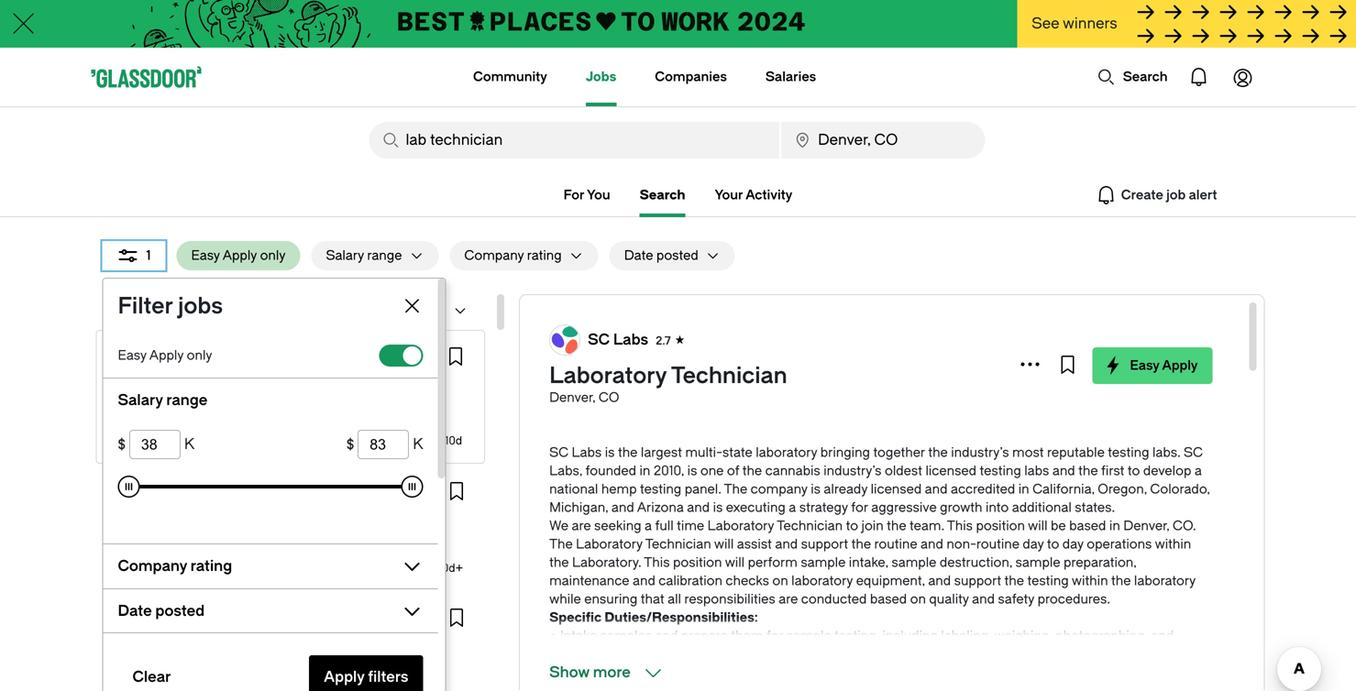 Task type: describe. For each thing, give the bounding box(es) containing it.
0 vertical spatial are
[[572, 519, 591, 534]]

0 horizontal spatial support
[[801, 537, 849, 552]]

1 vertical spatial industry's
[[824, 464, 882, 479]]

equipment,
[[856, 574, 925, 589]]

sc labs
[[588, 332, 649, 349]]

perform
[[748, 555, 798, 570]]

multi-
[[686, 445, 723, 460]]

1 vertical spatial this
[[644, 555, 670, 570]]

that
[[641, 592, 665, 607]]

laboratory up conducted
[[792, 574, 853, 589]]

laboratory.
[[572, 555, 642, 570]]

denver, down easy apply only button
[[263, 303, 310, 318]]

2 vertical spatial technician
[[645, 537, 711, 552]]

largest
[[641, 445, 682, 460]]

(employer
[[177, 544, 230, 557]]

testing up 'arizona'
[[640, 482, 682, 497]]

1 vertical spatial salary
[[118, 392, 163, 409]]

the down preparation,
[[1112, 574, 1131, 589]]

show more
[[549, 665, 631, 681]]

community
[[473, 69, 547, 84]]

sample down be
[[1016, 555, 1061, 570]]

and up growth
[[925, 482, 948, 497]]

companies link
[[655, 48, 727, 106]]

0 vertical spatial based
[[1070, 519, 1107, 534]]

- for $65k
[[140, 670, 145, 683]]

non-
[[947, 537, 977, 552]]

easy apply only element
[[379, 345, 423, 367]]

company rating for company rating dropdown button
[[118, 558, 232, 575]]

colorado,
[[1151, 482, 1210, 497]]

1 horizontal spatial sc labs logo image
[[550, 326, 580, 355]]

jobs right filter
[[178, 294, 223, 319]]

none field search location
[[782, 122, 986, 159]]

inc.
[[211, 608, 230, 621]]

arizona
[[637, 500, 684, 515]]

1 horizontal spatial to
[[1047, 537, 1060, 552]]

1 horizontal spatial co
[[313, 303, 333, 318]]

while
[[549, 592, 581, 607]]

together
[[874, 445, 925, 460]]

first
[[1102, 464, 1125, 479]]

apply inside the $50k - $70k (employer est.) easy apply
[[148, 563, 172, 574]]

states.
[[1075, 500, 1115, 515]]

$20.00
[[155, 416, 190, 429]]

operations
[[1087, 537, 1152, 552]]

show
[[549, 665, 590, 681]]

the right together
[[929, 445, 948, 460]]

1 horizontal spatial licensed
[[926, 464, 977, 479]]

maintenance
[[549, 574, 630, 589]]

and up quality
[[928, 574, 951, 589]]

conducted
[[801, 592, 867, 607]]

you
[[587, 188, 611, 203]]

1 horizontal spatial the
[[724, 482, 748, 497]]

0 horizontal spatial licensed
[[871, 482, 922, 497]]

the down reputable on the right
[[1079, 464, 1098, 479]]

1 vertical spatial only
[[187, 348, 212, 363]]

$19.00
[[111, 416, 144, 429]]

30d+
[[435, 562, 463, 575]]

them
[[731, 629, 763, 644]]

the right of
[[743, 464, 762, 479]]

co inside laboratory technician denver, co
[[599, 390, 619, 405]]

ensuring
[[584, 592, 638, 607]]

see winners link
[[1017, 0, 1357, 50]]

salary range inside popup button
[[326, 248, 402, 263]]

easy inside button
[[191, 248, 220, 263]]

37 lab technician jobs in denver, co
[[110, 303, 333, 318]]

1 vertical spatial posted
[[155, 603, 205, 620]]

specific
[[549, 610, 602, 626]]

time
[[677, 519, 705, 534]]

1 vertical spatial technician
[[777, 519, 843, 534]]

0 vertical spatial will
[[1028, 519, 1048, 534]]

executing
[[726, 500, 786, 515]]

show more button
[[549, 662, 664, 684]]

$50k - $70k (employer est.) easy apply
[[111, 544, 255, 574]]

1 vertical spatial to
[[846, 519, 859, 534]]

for you
[[564, 188, 611, 203]]

and down team.
[[921, 537, 944, 552]]

preparation,
[[1064, 555, 1137, 570]]

1 vertical spatial within
[[1072, 574, 1108, 589]]

labs for sc labs is the largest multi-state laboratory bringing together the industry's most reputable testing labs. sc labs, founded in 2010, is one of the cannabis industry's oldest licensed testing labs and the first to develop a national hemp testing panel. the company is already licensed and accredited in california, oregon, colorado, michigan, and arizona and is executing a strategy for aggressive growth into additional states. we are seeking a full time laboratory technician to join the team. this position will be based in denver, co. the laboratory technician will assist and support the routine and non-routine day to day operations within the laboratory. this position will perform sample intake, sample destruction, sample preparation, maintenance and calibration checks on laboratory equipment, and support the testing within the laboratory while ensuring that all responsibilities are conducted based on quality and safety procedures. specific duties/responsibilities: ● intake samples and prepare them for sample testing, including labeling, weighing, photographing, and organizing samples
[[572, 445, 602, 460]]

37
[[110, 303, 124, 318]]

strategy
[[800, 500, 848, 515]]

and down duties/responsibilities:
[[655, 629, 678, 644]]

already
[[824, 482, 868, 497]]

one
[[701, 464, 724, 479]]

calibration
[[659, 574, 723, 589]]

denver, inside laboratory technician denver, co
[[549, 390, 596, 405]]

1 horizontal spatial lottie animation container image
[[1221, 55, 1265, 99]]

2 slider from the left
[[401, 476, 423, 498]]

is left the 'one'
[[688, 464, 697, 479]]

your
[[715, 188, 743, 203]]

technician inside laboratory technician denver, co
[[671, 363, 788, 389]]

intake,
[[849, 555, 889, 570]]

apply down technician
[[149, 348, 184, 363]]

test
[[138, 482, 160, 494]]

sc for sc labs 2.7
[[141, 350, 157, 363]]

michigan,
[[549, 500, 609, 515]]

0 vertical spatial 2.7
[[656, 335, 671, 348]]

testing up "procedures."
[[1028, 574, 1069, 589]]

1 vertical spatial date posted button
[[103, 597, 394, 626]]

est.)
[[233, 544, 255, 557]]

2 horizontal spatial to
[[1128, 464, 1140, 479]]

oldest
[[885, 464, 923, 479]]

Search location field
[[782, 122, 986, 159]]

jobs
[[586, 69, 617, 84]]

and up the perform
[[775, 537, 798, 552]]

measurement
[[185, 482, 258, 494]]

1 horizontal spatial this
[[947, 519, 973, 534]]

be
[[1051, 519, 1066, 534]]

in up operations
[[1110, 519, 1121, 534]]

testing up first
[[1108, 445, 1150, 460]]

oregon,
[[1098, 482, 1147, 497]]

1 vertical spatial samples
[[616, 647, 668, 662]]

most
[[1013, 445, 1044, 460]]

including
[[883, 629, 938, 644]]

labeling,
[[941, 629, 992, 644]]

winners
[[1063, 15, 1118, 32]]

$45k
[[111, 670, 137, 683]]

the up intake,
[[852, 537, 871, 552]]

seeking
[[594, 519, 642, 534]]

date posted for bottommost date posted dropdown button
[[118, 603, 205, 620]]

$70k
[[148, 544, 175, 557]]

salaries link
[[766, 48, 817, 106]]

and left safety
[[972, 592, 995, 607]]

the up safety
[[1005, 574, 1025, 589]]

close filter menu image
[[401, 295, 423, 317]]

assist
[[737, 537, 772, 552]]

for
[[564, 188, 584, 203]]

0 horizontal spatial for
[[767, 629, 784, 644]]

team.
[[910, 519, 945, 534]]

laboratory technician denver, co
[[549, 363, 788, 405]]

1 horizontal spatial are
[[779, 592, 798, 607]]

companies
[[655, 69, 727, 84]]

your activity
[[715, 188, 793, 203]]

laboratory inside laboratory technician denver, co
[[549, 363, 667, 389]]

photographing,
[[1056, 629, 1148, 644]]

sample up conducted
[[801, 555, 846, 570]]

the up 'maintenance' at the left bottom of the page
[[549, 555, 569, 570]]

company rating button
[[103, 552, 394, 582]]

0 vertical spatial on
[[773, 574, 789, 589]]

sc right labs.
[[1184, 445, 1203, 460]]

apply down $20.00
[[149, 436, 173, 446]]

apply inside button
[[223, 248, 257, 263]]

lottie animation container image inside 'search' button
[[1098, 68, 1116, 86]]

2 horizontal spatial a
[[1195, 464, 1202, 479]]

laboratory inside jobs list element
[[151, 608, 208, 621]]

0 horizontal spatial the
[[549, 537, 573, 552]]

all
[[668, 592, 681, 607]]

easy down lab
[[118, 348, 147, 363]]

duties/responsibilities:
[[605, 610, 758, 626]]

additional
[[1012, 500, 1072, 515]]

1 vertical spatial search
[[640, 188, 686, 203]]

2 $ from the left
[[347, 436, 354, 453]]

panel.
[[685, 482, 722, 497]]

sc for sc labs
[[588, 332, 610, 349]]

your activity link
[[715, 184, 793, 206]]

1 k from the left
[[184, 436, 195, 453]]

labs.
[[1153, 445, 1181, 460]]

see winners
[[1032, 15, 1118, 32]]

activity
[[746, 188, 793, 203]]

and up california,
[[1053, 464, 1076, 479]]

●
[[549, 629, 557, 644]]

in down easy apply only button
[[249, 303, 260, 318]]

easy down $19.00
[[126, 436, 147, 446]]

0 horizontal spatial range
[[166, 392, 208, 409]]

bringing
[[821, 445, 870, 460]]

and down hemp
[[612, 500, 634, 515]]

$45k - $65k
[[111, 670, 174, 683]]

2.7 inside jobs list element
[[193, 350, 208, 363]]

and down the panel.
[[687, 500, 710, 515]]

labs
[[1025, 464, 1050, 479]]



Task type: vqa. For each thing, say whether or not it's contained in the screenshot.
the right SC Labs Logo
yes



Task type: locate. For each thing, give the bounding box(es) containing it.
date for bottommost date posted dropdown button
[[118, 603, 152, 620]]

routine down join
[[875, 537, 918, 552]]

0 horizontal spatial on
[[773, 574, 789, 589]]

2 vertical spatial a
[[645, 519, 652, 534]]

1 vertical spatial based
[[870, 592, 907, 607]]

sc labs logo image down 37
[[112, 347, 133, 367]]

Search keyword field
[[369, 122, 780, 159]]

search down see winners link
[[1123, 69, 1168, 84]]

1 vertical spatial for
[[767, 629, 784, 644]]

1 horizontal spatial routine
[[977, 537, 1020, 552]]

a down company
[[789, 500, 796, 515]]

1 vertical spatial the
[[549, 537, 573, 552]]

1 horizontal spatial a
[[789, 500, 796, 515]]

easy apply inside jobs list element
[[126, 436, 173, 446]]

0 horizontal spatial k
[[184, 436, 195, 453]]

rating for company rating popup button
[[527, 248, 562, 263]]

labs up labs,
[[572, 445, 602, 460]]

this
[[947, 519, 973, 534], [644, 555, 670, 570]]

based
[[1070, 519, 1107, 534], [870, 592, 907, 607]]

rating inside company rating dropdown button
[[191, 558, 232, 575]]

2 day from the left
[[1063, 537, 1084, 552]]

$50k
[[111, 544, 137, 557]]

company
[[464, 248, 524, 263], [118, 558, 187, 575]]

salary range button
[[311, 241, 402, 271]]

1 horizontal spatial $
[[347, 436, 354, 453]]

2.7
[[656, 335, 671, 348], [193, 350, 208, 363]]

to down be
[[1047, 537, 1060, 552]]

1 horizontal spatial 2.7
[[656, 335, 671, 348]]

laboratory
[[756, 445, 817, 460], [792, 574, 853, 589], [1134, 574, 1196, 589]]

0 horizontal spatial routine
[[875, 537, 918, 552]]

position down into
[[976, 519, 1025, 534]]

day down the additional on the bottom of page
[[1023, 537, 1044, 552]]

testing,
[[835, 629, 879, 644]]

on left quality
[[910, 592, 926, 607]]

we
[[549, 519, 569, 534]]

0 vertical spatial to
[[1128, 464, 1140, 479]]

sc labs logo image
[[550, 326, 580, 355], [112, 347, 133, 367]]

technician down time
[[645, 537, 711, 552]]

laboratory down co. in the right bottom of the page
[[1134, 574, 1196, 589]]

0 vertical spatial samples
[[600, 629, 652, 644]]

denver,
[[263, 303, 310, 318], [549, 390, 596, 405], [111, 398, 151, 411], [1124, 519, 1170, 534]]

0 horizontal spatial lottie animation container image
[[1098, 68, 1116, 86]]

state
[[723, 445, 753, 460]]

labs for sc labs
[[613, 332, 649, 349]]

co
[[313, 303, 333, 318], [599, 390, 619, 405], [154, 398, 171, 411]]

in
[[249, 303, 260, 318], [640, 464, 651, 479], [1019, 482, 1030, 497], [1110, 519, 1121, 534]]

2 k from the left
[[413, 436, 423, 453]]

and
[[1053, 464, 1076, 479], [163, 482, 182, 494], [925, 482, 948, 497], [612, 500, 634, 515], [687, 500, 710, 515], [775, 537, 798, 552], [921, 537, 944, 552], [633, 574, 656, 589], [928, 574, 951, 589], [972, 592, 995, 607], [655, 629, 678, 644], [1151, 629, 1174, 644]]

0 horizontal spatial this
[[644, 555, 670, 570]]

date posted down the $50k - $70k (employer est.) easy apply
[[118, 603, 205, 620]]

develop
[[1144, 464, 1192, 479]]

0 horizontal spatial easy apply
[[126, 436, 173, 446]]

range inside popup button
[[367, 248, 402, 263]]

range
[[367, 248, 402, 263], [166, 392, 208, 409]]

posted left the inc.
[[155, 603, 205, 620]]

1 horizontal spatial for
[[851, 500, 868, 515]]

day
[[1023, 537, 1044, 552], [1063, 537, 1084, 552]]

laboratory up cannabis
[[756, 445, 817, 460]]

laboratory up the assist
[[708, 519, 774, 534]]

sc
[[588, 332, 610, 349], [141, 350, 157, 363], [549, 445, 569, 460], [1184, 445, 1203, 460]]

0 horizontal spatial position
[[673, 555, 722, 570]]

0 vertical spatial technician
[[671, 363, 788, 389]]

1 vertical spatial position
[[673, 555, 722, 570]]

1 horizontal spatial salary range
[[326, 248, 402, 263]]

routine
[[875, 537, 918, 552], [977, 537, 1020, 552]]

- inside denver, co $19.00 - $20.00
[[147, 416, 152, 429]]

is up strategy
[[811, 482, 821, 497]]

-
[[147, 416, 152, 429], [140, 544, 145, 557], [140, 670, 145, 683]]

1 horizontal spatial within
[[1155, 537, 1192, 552]]

sc labs logo image inside jobs list element
[[112, 347, 133, 367]]

samples
[[600, 629, 652, 644], [616, 647, 668, 662]]

easy
[[191, 248, 220, 263], [118, 348, 147, 363], [1130, 358, 1160, 373], [126, 436, 147, 446], [125, 563, 146, 574]]

the
[[724, 482, 748, 497], [549, 537, 573, 552]]

2 vertical spatial will
[[725, 555, 745, 570]]

- right '$45k'
[[140, 670, 145, 683]]

2 horizontal spatial labs
[[613, 332, 649, 349]]

1 horizontal spatial posted
[[657, 248, 699, 263]]

0 horizontal spatial date posted button
[[103, 597, 394, 626]]

1 day from the left
[[1023, 537, 1044, 552]]

0 vertical spatial range
[[367, 248, 402, 263]]

easy apply down denver, co $19.00 - $20.00
[[126, 436, 173, 446]]

easy apply inside 'button'
[[1130, 358, 1198, 373]]

date posted down search link
[[624, 248, 699, 263]]

0 horizontal spatial slider
[[118, 476, 140, 498]]

salary range up $20.00
[[118, 392, 208, 409]]

responsibilities
[[685, 592, 776, 607]]

based down the equipment,
[[870, 592, 907, 607]]

support down strategy
[[801, 537, 849, 552]]

is up the founded
[[605, 445, 615, 460]]

1
[[146, 248, 151, 263]]

search right you
[[640, 188, 686, 203]]

1 horizontal spatial company
[[464, 248, 524, 263]]

lottie animation container image down see winners link
[[1221, 55, 1265, 99]]

0 vertical spatial date posted button
[[610, 241, 699, 271]]

0 vertical spatial licensed
[[926, 464, 977, 479]]

0 vertical spatial search
[[1123, 69, 1168, 84]]

0 vertical spatial a
[[1195, 464, 1202, 479]]

0 horizontal spatial 2.7
[[193, 350, 208, 363]]

0 vertical spatial date
[[624, 248, 653, 263]]

quality
[[929, 592, 969, 607]]

2 routine from the left
[[977, 537, 1020, 552]]

the
[[618, 445, 638, 460], [929, 445, 948, 460], [743, 464, 762, 479], [1079, 464, 1098, 479], [887, 519, 907, 534], [852, 537, 871, 552], [549, 555, 569, 570], [1005, 574, 1025, 589], [1112, 574, 1131, 589]]

company inside dropdown button
[[118, 558, 187, 575]]

0 horizontal spatial salary range
[[118, 392, 208, 409]]

only up 37 lab technician jobs in denver, co at the top left
[[260, 248, 286, 263]]

is down the panel.
[[713, 500, 723, 515]]

1 vertical spatial salary range
[[118, 392, 208, 409]]

sc for sc labs is the largest multi-state laboratory bringing together the industry's most reputable testing labs. sc labs, founded in 2010, is one of the cannabis industry's oldest licensed testing labs and the first to develop a national hemp testing panel. the company is already licensed and accredited in california, oregon, colorado, michigan, and arizona and is executing a strategy for aggressive growth into additional states. we are seeking a full time laboratory technician to join the team. this position will be based in denver, co. the laboratory technician will assist and support the routine and non-routine day to day operations within the laboratory. this position will perform sample intake, sample destruction, sample preparation, maintenance and calibration checks on laboratory equipment, and support the testing within the laboratory while ensuring that all responsibilities are conducted based on quality and safety procedures. specific duties/responsibilities: ● intake samples and prepare them for sample testing, including labeling, weighing, photographing, and organizing samples
[[549, 445, 569, 460]]

0 horizontal spatial date
[[118, 603, 152, 620]]

within down co. in the right bottom of the page
[[1155, 537, 1192, 552]]

1 horizontal spatial range
[[367, 248, 402, 263]]

range up $20.00
[[166, 392, 208, 409]]

0 horizontal spatial co
[[154, 398, 171, 411]]

the up the founded
[[618, 445, 638, 460]]

0 vertical spatial easy apply
[[1130, 358, 1198, 373]]

0 horizontal spatial search
[[640, 188, 686, 203]]

labs,
[[549, 464, 583, 479]]

denver, inside denver, co $19.00 - $20.00
[[111, 398, 151, 411]]

day down be
[[1063, 537, 1084, 552]]

1 vertical spatial -
[[140, 544, 145, 557]]

0 vertical spatial industry's
[[951, 445, 1009, 460]]

co inside denver, co $19.00 - $20.00
[[154, 398, 171, 411]]

laboratory up laboratory.
[[576, 537, 643, 552]]

labs down technician
[[160, 350, 186, 363]]

0 vertical spatial support
[[801, 537, 849, 552]]

date for right date posted dropdown button
[[624, 248, 653, 263]]

date posted
[[624, 248, 699, 263], [118, 603, 205, 620]]

1 horizontal spatial industry's
[[951, 445, 1009, 460]]

range up close filter menu image
[[367, 248, 402, 263]]

in down labs
[[1019, 482, 1030, 497]]

are down the perform
[[779, 592, 798, 607]]

0 horizontal spatial company
[[118, 558, 187, 575]]

easy apply up labs.
[[1130, 358, 1198, 373]]

- left $70k on the bottom of the page
[[140, 544, 145, 557]]

denver, inside sc labs is the largest multi-state laboratory bringing together the industry's most reputable testing labs. sc labs, founded in 2010, is one of the cannabis industry's oldest licensed testing labs and the first to develop a national hemp testing panel. the company is already licensed and accredited in california, oregon, colorado, michigan, and arizona and is executing a strategy for aggressive growth into additional states. we are seeking a full time laboratory technician to join the team. this position will be based in denver, co. the laboratory technician will assist and support the routine and non-routine day to day operations within the laboratory. this position will perform sample intake, sample destruction, sample preparation, maintenance and calibration checks on laboratory equipment, and support the testing within the laboratory while ensuring that all responsibilities are conducted based on quality and safety procedures. specific duties/responsibilities: ● intake samples and prepare them for sample testing, including labeling, weighing, photographing, and organizing samples
[[1124, 519, 1170, 534]]

company rating inside popup button
[[464, 248, 562, 263]]

1 vertical spatial support
[[954, 574, 1002, 589]]

- right $19.00
[[147, 416, 152, 429]]

on down the perform
[[773, 574, 789, 589]]

1 horizontal spatial date posted button
[[610, 241, 699, 271]]

1 vertical spatial easy apply
[[126, 436, 173, 446]]

0 horizontal spatial date posted
[[118, 603, 205, 620]]

2.7 down technician
[[193, 350, 208, 363]]

and right photographing, at the bottom of page
[[1151, 629, 1174, 644]]

0 horizontal spatial only
[[187, 348, 212, 363]]

hemp
[[602, 482, 637, 497]]

easy apply only inside button
[[191, 248, 286, 263]]

labs for sc labs 2.7
[[160, 350, 186, 363]]

0 vertical spatial only
[[260, 248, 286, 263]]

a
[[1195, 464, 1202, 479], [789, 500, 796, 515], [645, 519, 652, 534]]

0 vertical spatial posted
[[657, 248, 699, 263]]

reputable
[[1047, 445, 1105, 460]]

filter
[[118, 294, 173, 319]]

apply inside 'button'
[[1162, 358, 1198, 373]]

licensed down oldest
[[871, 482, 922, 497]]

2.7 up laboratory technician denver, co
[[656, 335, 671, 348]]

co up $20.00
[[154, 398, 171, 411]]

lottie animation container image down winners
[[1098, 68, 1116, 86]]

k
[[184, 436, 195, 453], [413, 436, 423, 453]]

date down search link
[[624, 248, 653, 263]]

date posted button down search link
[[610, 241, 699, 271]]

1 horizontal spatial only
[[260, 248, 286, 263]]

easy inside the $50k - $70k (employer est.) easy apply
[[125, 563, 146, 574]]

co down sc labs
[[599, 390, 619, 405]]

0 horizontal spatial labs
[[160, 350, 186, 363]]

weighing,
[[995, 629, 1053, 644]]

1 horizontal spatial salary
[[326, 248, 364, 263]]

1 slider from the left
[[118, 476, 140, 498]]

full
[[655, 519, 674, 534]]

0 vertical spatial this
[[947, 519, 973, 534]]

jobs list element
[[95, 329, 486, 692]]

origins laboratory inc.
[[111, 608, 230, 621]]

labs inside sc labs is the largest multi-state laboratory bringing together the industry's most reputable testing labs. sc labs, founded in 2010, is one of the cannabis industry's oldest licensed testing labs and the first to develop a national hemp testing panel. the company is already licensed and accredited in california, oregon, colorado, michigan, and arizona and is executing a strategy for aggressive growth into additional states. we are seeking a full time laboratory technician to join the team. this position will be based in denver, co. the laboratory technician will assist and support the routine and non-routine day to day operations within the laboratory. this position will perform sample intake, sample destruction, sample preparation, maintenance and calibration checks on laboratory equipment, and support the testing within the laboratory while ensuring that all responsibilities are conducted based on quality and safety procedures. specific duties/responsibilities: ● intake samples and prepare them for sample testing, including labeling, weighing, photographing, and organizing samples
[[572, 445, 602, 460]]

1 vertical spatial company rating
[[118, 558, 232, 575]]

join
[[862, 519, 884, 534]]

2 horizontal spatial co
[[599, 390, 619, 405]]

and up that
[[633, 574, 656, 589]]

community link
[[473, 48, 547, 106]]

bhd
[[111, 482, 136, 494]]

1 horizontal spatial k
[[413, 436, 423, 453]]

and inside jobs list element
[[163, 482, 182, 494]]

0 horizontal spatial industry's
[[824, 464, 882, 479]]

- for $70k
[[140, 544, 145, 557]]

company for company rating dropdown button
[[118, 558, 187, 575]]

for up join
[[851, 500, 868, 515]]

0 vertical spatial -
[[147, 416, 152, 429]]

cannabis
[[766, 464, 821, 479]]

None field
[[369, 122, 780, 159], [782, 122, 986, 159], [129, 430, 181, 460], [358, 430, 409, 460], [129, 430, 181, 460], [358, 430, 409, 460]]

rating inside company rating popup button
[[527, 248, 562, 263]]

1 horizontal spatial date
[[624, 248, 653, 263]]

1 vertical spatial on
[[910, 592, 926, 607]]

company inside popup button
[[464, 248, 524, 263]]

1 vertical spatial a
[[789, 500, 796, 515]]

more
[[593, 665, 631, 681]]

company for company rating popup button
[[464, 248, 524, 263]]

this down growth
[[947, 519, 973, 534]]

lottie animation container image
[[1221, 55, 1265, 99], [1098, 68, 1116, 86]]

1 horizontal spatial date posted
[[624, 248, 699, 263]]

0 vertical spatial salary range
[[326, 248, 402, 263]]

rating
[[527, 248, 562, 263], [191, 558, 232, 575]]

2 vertical spatial -
[[140, 670, 145, 683]]

1 horizontal spatial company rating
[[464, 248, 562, 263]]

slider
[[118, 476, 140, 498], [401, 476, 423, 498]]

0 vertical spatial rating
[[527, 248, 562, 263]]

2 vertical spatial labs
[[572, 445, 602, 460]]

0 vertical spatial for
[[851, 500, 868, 515]]

1 vertical spatial are
[[779, 592, 798, 607]]

labs
[[613, 332, 649, 349], [160, 350, 186, 363], [572, 445, 602, 460]]

sample down conducted
[[787, 629, 832, 644]]

search inside button
[[1123, 69, 1168, 84]]

company rating button
[[450, 241, 562, 271]]

based down states.
[[1070, 519, 1107, 534]]

1 horizontal spatial slider
[[401, 476, 423, 498]]

founded
[[586, 464, 637, 479]]

none field search keyword
[[369, 122, 780, 159]]

in left the 2010,
[[640, 464, 651, 479]]

the down aggressive
[[887, 519, 907, 534]]

denver, up labs,
[[549, 390, 596, 405]]

safety
[[998, 592, 1035, 607]]

1 routine from the left
[[875, 537, 918, 552]]

$
[[118, 436, 126, 453], [347, 436, 354, 453]]

- inside the $50k - $70k (employer est.) easy apply
[[140, 544, 145, 557]]

technician
[[671, 363, 788, 389], [777, 519, 843, 534], [645, 537, 711, 552]]

easy inside 'button'
[[1130, 358, 1160, 373]]

into
[[986, 500, 1009, 515]]

lottie animation container image inside 'search' button
[[1098, 68, 1116, 86]]

growth
[[940, 500, 983, 515]]

origins
[[111, 608, 148, 621]]

date posted button down company rating dropdown button
[[103, 597, 394, 626]]

jobs right technician
[[221, 303, 246, 318]]

labs inside jobs list element
[[160, 350, 186, 363]]

sc labs logo image left sc labs
[[550, 326, 580, 355]]

easy apply only up 37 lab technician jobs in denver, co at the top left
[[191, 248, 286, 263]]

$65k
[[148, 670, 174, 683]]

to left join
[[846, 519, 859, 534]]

easy right 1 in the left of the page
[[191, 248, 220, 263]]

easy apply only button
[[177, 241, 300, 271]]

easy apply only
[[191, 248, 286, 263], [118, 348, 212, 363]]

0 horizontal spatial rating
[[191, 558, 232, 575]]

sample up the equipment,
[[892, 555, 937, 570]]

on
[[773, 574, 789, 589], [910, 592, 926, 607]]

posted
[[657, 248, 699, 263], [155, 603, 205, 620]]

easy up labs.
[[1130, 358, 1160, 373]]

national
[[549, 482, 598, 497]]

laboratory down sc labs
[[549, 363, 667, 389]]

0 horizontal spatial a
[[645, 519, 652, 534]]

10d
[[445, 435, 462, 448]]

see
[[1032, 15, 1060, 32]]

apply up labs.
[[1162, 358, 1198, 373]]

sc down lab
[[141, 350, 157, 363]]

will down the additional on the bottom of page
[[1028, 519, 1048, 534]]

1 vertical spatial date
[[118, 603, 152, 620]]

apply down $70k on the bottom of the page
[[148, 563, 172, 574]]

for right them at right
[[767, 629, 784, 644]]

this up that
[[644, 555, 670, 570]]

testing up accredited
[[980, 464, 1022, 479]]

posted down search link
[[657, 248, 699, 263]]

1 horizontal spatial based
[[1070, 519, 1107, 534]]

company rating inside dropdown button
[[118, 558, 232, 575]]

1 vertical spatial will
[[714, 537, 734, 552]]

1 vertical spatial easy apply only
[[118, 348, 212, 363]]

1 vertical spatial labs
[[160, 350, 186, 363]]

bhd test and measurement
[[111, 482, 258, 494]]

search
[[1123, 69, 1168, 84], [640, 188, 686, 203]]

testing
[[1108, 445, 1150, 460], [980, 464, 1022, 479], [640, 482, 682, 497], [1028, 574, 1069, 589]]

1 horizontal spatial position
[[976, 519, 1025, 534]]

easy apply only image
[[379, 345, 423, 367]]

0 vertical spatial date posted
[[624, 248, 699, 263]]

k down $20.00
[[184, 436, 195, 453]]

lab
[[127, 303, 151, 318]]

the down of
[[724, 482, 748, 497]]

prepare
[[681, 629, 728, 644]]

aggressive
[[872, 500, 937, 515]]

accredited
[[951, 482, 1016, 497]]

sc up laboratory technician denver, co
[[588, 332, 610, 349]]

1 $ from the left
[[118, 436, 126, 453]]

salary inside popup button
[[326, 248, 364, 263]]

a up colorado,
[[1195, 464, 1202, 479]]

will up checks
[[725, 555, 745, 570]]

procedures.
[[1038, 592, 1111, 607]]

lottie animation container image
[[400, 48, 474, 105], [400, 48, 474, 105], [1177, 55, 1221, 99], [1177, 55, 1221, 99], [1221, 55, 1265, 99], [1098, 68, 1116, 86]]

0 vertical spatial within
[[1155, 537, 1192, 552]]

rating for company rating dropdown button
[[191, 558, 232, 575]]

0 vertical spatial company rating
[[464, 248, 562, 263]]

technician up "state"
[[671, 363, 788, 389]]

licensed up accredited
[[926, 464, 977, 479]]

denver, up $19.00
[[111, 398, 151, 411]]

sc inside jobs list element
[[141, 350, 157, 363]]

laboratory
[[549, 363, 667, 389], [708, 519, 774, 534], [576, 537, 643, 552], [151, 608, 208, 621]]

industry's up accredited
[[951, 445, 1009, 460]]

only inside button
[[260, 248, 286, 263]]

date posted for right date posted dropdown button
[[624, 248, 699, 263]]

the down we
[[549, 537, 573, 552]]

position up calibration
[[673, 555, 722, 570]]

company rating for company rating popup button
[[464, 248, 562, 263]]



